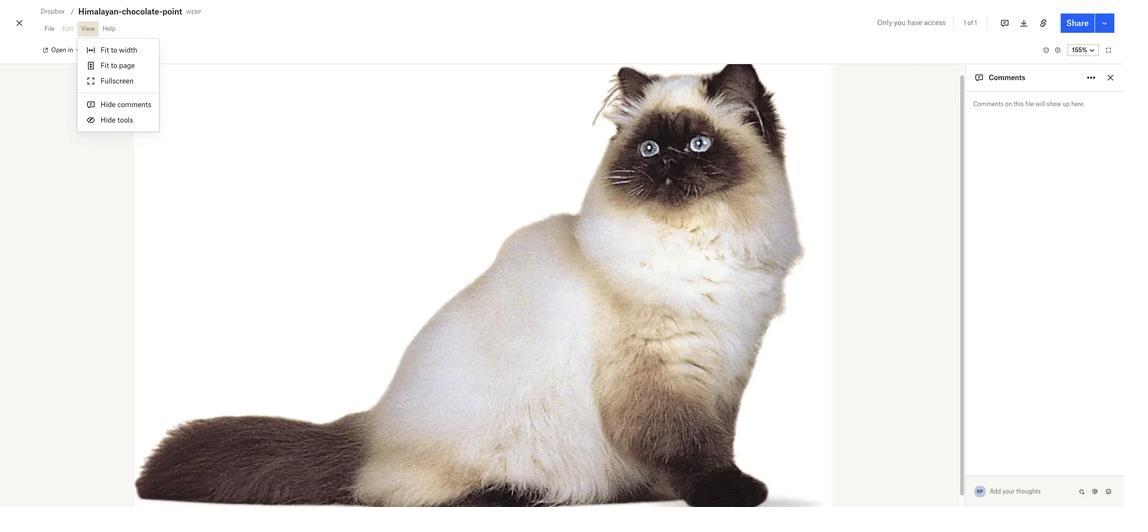 Task type: vqa. For each thing, say whether or not it's contained in the screenshot.
'Fullscreen'
yes



Task type: locate. For each thing, give the bounding box(es) containing it.
to left width
[[111, 46, 117, 54]]

fit for fit to width
[[101, 46, 109, 54]]

hide for hide comments
[[101, 101, 116, 109]]

/
[[71, 7, 74, 15]]

add
[[990, 489, 1001, 496]]

fit
[[101, 46, 109, 54], [101, 61, 109, 70]]

hide tools menu item
[[77, 113, 159, 128]]

1 right of at the right top of page
[[975, 19, 977, 27]]

point
[[163, 7, 182, 16]]

fit to width
[[101, 46, 137, 54]]

2 fit from the top
[[101, 61, 109, 70]]

close right sidebar image
[[1105, 72, 1116, 84]]

2 hide from the top
[[101, 116, 116, 124]]

None field
[[0, 0, 73, 10]]

0 vertical spatial fit
[[101, 46, 109, 54]]

1 fit from the top
[[101, 46, 109, 54]]

hide comments
[[101, 101, 151, 109]]

1 vertical spatial comments
[[973, 101, 1004, 108]]

fit up "fit to page"
[[101, 46, 109, 54]]

access
[[924, 18, 946, 27]]

2 to from the top
[[111, 61, 117, 70]]

close image
[[14, 15, 25, 31]]

1 horizontal spatial 1
[[975, 19, 977, 27]]

fit up fullscreen
[[101, 61, 109, 70]]

add your thoughts
[[990, 489, 1041, 496]]

fit to page
[[101, 61, 135, 70]]

0 vertical spatial hide
[[101, 101, 116, 109]]

share button
[[1061, 14, 1095, 33]]

thoughts
[[1016, 489, 1041, 496]]

comments up on
[[989, 73, 1026, 82]]

0 horizontal spatial 1
[[964, 19, 966, 27]]

webp
[[186, 7, 201, 15]]

0 vertical spatial to
[[111, 46, 117, 54]]

1
[[964, 19, 966, 27], [975, 19, 977, 27]]

hide up hide tools
[[101, 101, 116, 109]]

1 left of at the right top of page
[[964, 19, 966, 27]]

view
[[81, 25, 95, 32]]

to
[[111, 46, 117, 54], [111, 61, 117, 70]]

to left page
[[111, 61, 117, 70]]

you
[[894, 18, 906, 27]]

show
[[1047, 101, 1061, 108]]

fit for fit to page
[[101, 61, 109, 70]]

hide inside menu item
[[101, 116, 116, 124]]

himalayan-
[[78, 7, 122, 16]]

hide
[[101, 101, 116, 109], [101, 116, 116, 124]]

dropbox button
[[37, 6, 69, 17]]

comments left on
[[973, 101, 1004, 108]]

0 vertical spatial comments
[[989, 73, 1026, 82]]

1 vertical spatial to
[[111, 61, 117, 70]]

to for width
[[111, 46, 117, 54]]

hide left tools
[[101, 116, 116, 124]]

1 vertical spatial hide
[[101, 116, 116, 124]]

1 to from the top
[[111, 46, 117, 54]]

tools
[[117, 116, 133, 124]]

1 vertical spatial fit
[[101, 61, 109, 70]]

hide inside menu item
[[101, 101, 116, 109]]

open in button
[[37, 43, 87, 58]]

1 hide from the top
[[101, 101, 116, 109]]

hide for hide tools
[[101, 116, 116, 124]]

to for page
[[111, 61, 117, 70]]

only you have access
[[877, 18, 946, 27]]

in
[[68, 46, 73, 54]]

155%
[[1072, 46, 1087, 54]]

chocolate-
[[122, 7, 163, 16]]

Add your thoughts text field
[[990, 485, 1076, 500]]

comments
[[989, 73, 1026, 82], [973, 101, 1004, 108]]



Task type: describe. For each thing, give the bounding box(es) containing it.
comments for comments
[[989, 73, 1026, 82]]

width
[[119, 46, 137, 54]]

hide comments, closes sidebar menu item
[[77, 97, 159, 113]]

file button
[[41, 21, 58, 37]]

up
[[1063, 101, 1070, 108]]

this
[[1014, 101, 1024, 108]]

open in
[[51, 46, 73, 54]]

comments for comments on this file will show up here.
[[973, 101, 1004, 108]]

fit to page menu item
[[77, 58, 159, 73]]

view button
[[77, 21, 99, 37]]

add your thoughts image
[[990, 487, 1068, 498]]

help
[[103, 25, 115, 32]]

share
[[1067, 18, 1089, 28]]

file
[[1026, 101, 1034, 108]]

have
[[907, 18, 922, 27]]

hide tools
[[101, 116, 133, 124]]

open
[[51, 46, 66, 54]]

comments on this file will show up here.
[[973, 101, 1085, 108]]

2 1 from the left
[[975, 19, 977, 27]]

here.
[[1071, 101, 1085, 108]]

help button
[[99, 21, 119, 37]]

page
[[119, 61, 135, 70]]

kp
[[977, 489, 983, 495]]

of
[[968, 19, 973, 27]]

fullscreen menu item
[[77, 73, 159, 89]]

will
[[1036, 101, 1045, 108]]

file
[[44, 25, 54, 32]]

fit to width menu item
[[77, 43, 159, 58]]

fullscreen
[[101, 77, 134, 85]]

155% button
[[1068, 44, 1099, 56]]

comments
[[117, 101, 151, 109]]

on
[[1005, 101, 1012, 108]]

/ himalayan-chocolate-point webp
[[71, 7, 201, 16]]

1 1 from the left
[[964, 19, 966, 27]]

1 of 1
[[964, 19, 977, 27]]

your
[[1003, 489, 1015, 496]]

dropbox
[[41, 8, 65, 15]]

only
[[877, 18, 892, 27]]



